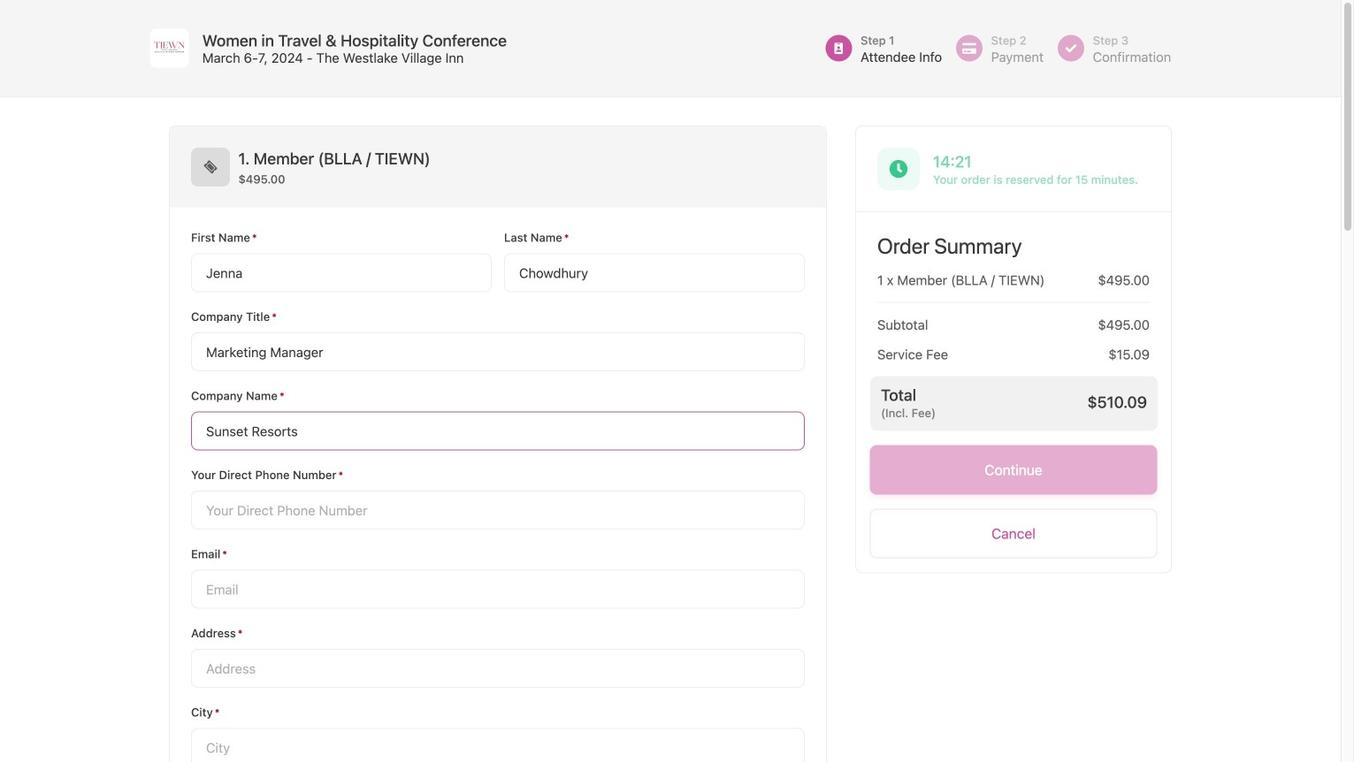 Task type: locate. For each thing, give the bounding box(es) containing it.
service fee $15.09 element
[[857, 333, 1172, 362]]

banner
[[0, 0, 1342, 97]]

Your Direct Phone Number text field
[[191, 491, 805, 530]]

ticket icon image
[[204, 160, 218, 174]]

timer
[[934, 152, 1151, 171]]



Task type: describe. For each thing, give the bounding box(es) containing it.
subtotal $495.00 element
[[857, 303, 1172, 333]]

Address text field
[[191, 650, 805, 689]]

City text field
[[191, 729, 805, 763]]

Email text field
[[191, 570, 805, 609]]

clock icon image
[[890, 159, 908, 179]]

Last Name text field
[[504, 254, 805, 292]]

Company Title text field
[[191, 333, 805, 372]]

Company Name text field
[[191, 412, 805, 451]]

First Name text field
[[191, 254, 492, 292]]



